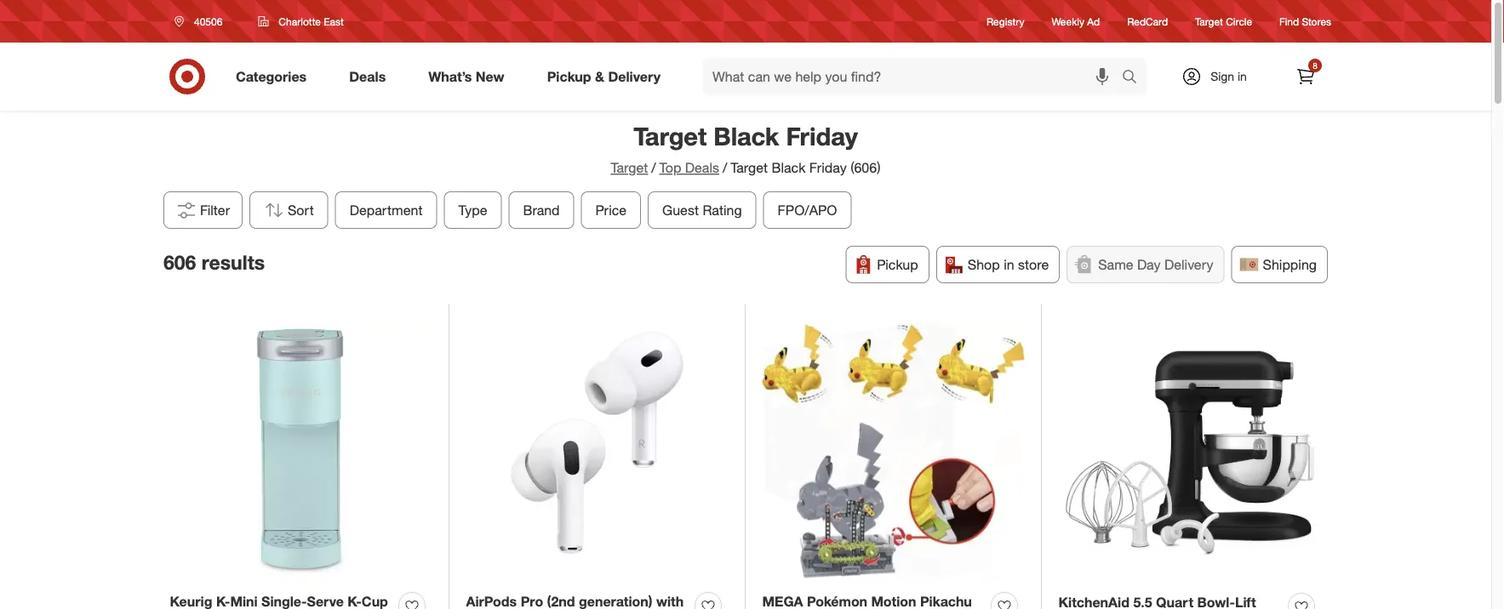 Task type: locate. For each thing, give the bounding box(es) containing it.
deals left what's
[[349, 68, 386, 85]]

circle
[[1226, 15, 1252, 28]]

guest
[[663, 202, 699, 218]]

delivery right day
[[1165, 256, 1214, 273]]

0 horizontal spatial deals
[[349, 68, 386, 85]]

target circle
[[1195, 15, 1252, 28]]

find stores link
[[1280, 14, 1332, 29]]

what's
[[428, 68, 472, 85]]

0 vertical spatial in
[[1238, 69, 1247, 84]]

606
[[163, 251, 196, 275]]

pickup
[[547, 68, 591, 85], [877, 256, 918, 273]]

1 vertical spatial delivery
[[1165, 256, 1214, 273]]

delivery for same day delivery
[[1165, 256, 1214, 273]]

sort
[[288, 202, 314, 218]]

kitchenaid 5.5 quart bowl-lift stand mixer - ksm55 image
[[1059, 320, 1322, 583], [1059, 320, 1322, 583]]

in
[[1238, 69, 1247, 84], [1004, 256, 1014, 273]]

What can we help you find? suggestions appear below search field
[[702, 58, 1126, 95]]

target left top
[[611, 160, 648, 176]]

delivery
[[608, 68, 661, 85], [1165, 256, 1214, 273]]

fpo/apo
[[778, 202, 837, 218]]

0 horizontal spatial in
[[1004, 256, 1014, 273]]

1 horizontal spatial delivery
[[1165, 256, 1214, 273]]

/ right "top deals" link
[[723, 160, 727, 176]]

in inside sign in link
[[1238, 69, 1247, 84]]

1 vertical spatial in
[[1004, 256, 1014, 273]]

target circle link
[[1195, 14, 1252, 29]]

/ left top
[[652, 160, 656, 176]]

black up fpo/apo
[[772, 160, 806, 176]]

charlotte
[[279, 15, 321, 28]]

8
[[1313, 60, 1318, 71]]

top
[[659, 160, 681, 176]]

department button
[[335, 191, 437, 229]]

airpods pro (2nd generation) with magsafe case (usb‑c) image
[[466, 320, 728, 583], [466, 320, 728, 583]]

black up "top deals" link
[[714, 121, 779, 151]]

search
[[1114, 70, 1155, 86]]

department
[[350, 202, 423, 218]]

in inside shop in store button
[[1004, 256, 1014, 273]]

friday up the (606)
[[786, 121, 858, 151]]

sort button
[[250, 191, 328, 229]]

1 horizontal spatial in
[[1238, 69, 1247, 84]]

stores
[[1302, 15, 1332, 28]]

east
[[324, 15, 344, 28]]

price button
[[581, 191, 641, 229]]

guest rating button
[[648, 191, 757, 229]]

0 vertical spatial pickup
[[547, 68, 591, 85]]

categories link
[[221, 58, 328, 95]]

what's new link
[[414, 58, 526, 95]]

delivery right &
[[608, 68, 661, 85]]

delivery inside button
[[1165, 256, 1214, 273]]

deals link
[[335, 58, 407, 95]]

redcard link
[[1127, 14, 1168, 29]]

mega pokémon motion pikachu mechanized building set - 1092pcs image
[[762, 320, 1025, 583], [762, 320, 1025, 583]]

1 horizontal spatial pickup
[[877, 256, 918, 273]]

0 vertical spatial deals
[[349, 68, 386, 85]]

type
[[459, 202, 488, 218]]

1 horizontal spatial /
[[723, 160, 727, 176]]

target up top
[[634, 121, 707, 151]]

categories
[[236, 68, 307, 85]]

1 horizontal spatial deals
[[685, 160, 719, 176]]

charlotte east button
[[247, 6, 355, 37]]

keurig k-mini single-serve k-cup pod coffee maker image
[[170, 320, 432, 583], [170, 320, 432, 583]]

black
[[714, 121, 779, 151], [772, 160, 806, 176]]

weekly ad
[[1052, 15, 1100, 28]]

deals right top
[[685, 160, 719, 176]]

in left "store"
[[1004, 256, 1014, 273]]

friday
[[786, 121, 858, 151], [810, 160, 847, 176]]

0 horizontal spatial delivery
[[608, 68, 661, 85]]

1 vertical spatial pickup
[[877, 256, 918, 273]]

find stores
[[1280, 15, 1332, 28]]

friday left the (606)
[[810, 160, 847, 176]]

pickup inside button
[[877, 256, 918, 273]]

in right sign
[[1238, 69, 1247, 84]]

/
[[652, 160, 656, 176], [723, 160, 727, 176]]

0 vertical spatial delivery
[[608, 68, 661, 85]]

target
[[1195, 15, 1223, 28], [634, 121, 707, 151], [611, 160, 648, 176], [731, 160, 768, 176]]

pickup & delivery link
[[533, 58, 682, 95]]

0 horizontal spatial /
[[652, 160, 656, 176]]

0 horizontal spatial pickup
[[547, 68, 591, 85]]

filter
[[200, 202, 230, 218]]

1 vertical spatial deals
[[685, 160, 719, 176]]

deals
[[349, 68, 386, 85], [685, 160, 719, 176]]

target black friday target / top deals / target black friday (606)
[[611, 121, 881, 176]]

shop in store
[[968, 256, 1049, 273]]

ad
[[1087, 15, 1100, 28]]

weekly
[[1052, 15, 1085, 28]]

1 / from the left
[[652, 160, 656, 176]]



Task type: vqa. For each thing, say whether or not it's contained in the screenshot.
Department
yes



Task type: describe. For each thing, give the bounding box(es) containing it.
guest rating
[[663, 202, 742, 218]]

40506 button
[[163, 6, 240, 37]]

0 vertical spatial friday
[[786, 121, 858, 151]]

same day delivery
[[1098, 256, 1214, 273]]

1 vertical spatial black
[[772, 160, 806, 176]]

1 vertical spatial friday
[[810, 160, 847, 176]]

in for sign
[[1238, 69, 1247, 84]]

deals inside "link"
[[349, 68, 386, 85]]

same day delivery button
[[1067, 246, 1225, 283]]

shop
[[968, 256, 1000, 273]]

registry
[[987, 15, 1025, 28]]

type button
[[444, 191, 502, 229]]

target up rating
[[731, 160, 768, 176]]

2 / from the left
[[723, 160, 727, 176]]

&
[[595, 68, 604, 85]]

shipping button
[[1232, 246, 1328, 283]]

606 results
[[163, 251, 265, 275]]

what's new
[[428, 68, 505, 85]]

pickup & delivery
[[547, 68, 661, 85]]

40506
[[194, 15, 223, 28]]

deals inside target black friday target / top deals / target black friday (606)
[[685, 160, 719, 176]]

pickup for pickup
[[877, 256, 918, 273]]

pickup for pickup & delivery
[[547, 68, 591, 85]]

price
[[596, 202, 627, 218]]

rating
[[703, 202, 742, 218]]

redcard
[[1127, 15, 1168, 28]]

pickup button
[[846, 246, 929, 283]]

brand
[[523, 202, 560, 218]]

target left circle
[[1195, 15, 1223, 28]]

find
[[1280, 15, 1299, 28]]

shop in store button
[[936, 246, 1060, 283]]

search button
[[1114, 58, 1155, 99]]

(606)
[[851, 160, 881, 176]]

shipping
[[1263, 256, 1317, 273]]

delivery for pickup & delivery
[[608, 68, 661, 85]]

top deals link
[[659, 160, 719, 176]]

in for shop
[[1004, 256, 1014, 273]]

fpo/apo button
[[763, 191, 852, 229]]

charlotte east
[[279, 15, 344, 28]]

new
[[476, 68, 505, 85]]

brand button
[[509, 191, 574, 229]]

filter button
[[163, 191, 243, 229]]

8 link
[[1287, 58, 1325, 95]]

sign in
[[1211, 69, 1247, 84]]

sign in link
[[1167, 58, 1274, 95]]

results
[[202, 251, 265, 275]]

day
[[1137, 256, 1161, 273]]

store
[[1018, 256, 1049, 273]]

sign
[[1211, 69, 1235, 84]]

0 vertical spatial black
[[714, 121, 779, 151]]

weekly ad link
[[1052, 14, 1100, 29]]

registry link
[[987, 14, 1025, 29]]

target link
[[611, 160, 648, 176]]

same
[[1098, 256, 1134, 273]]



